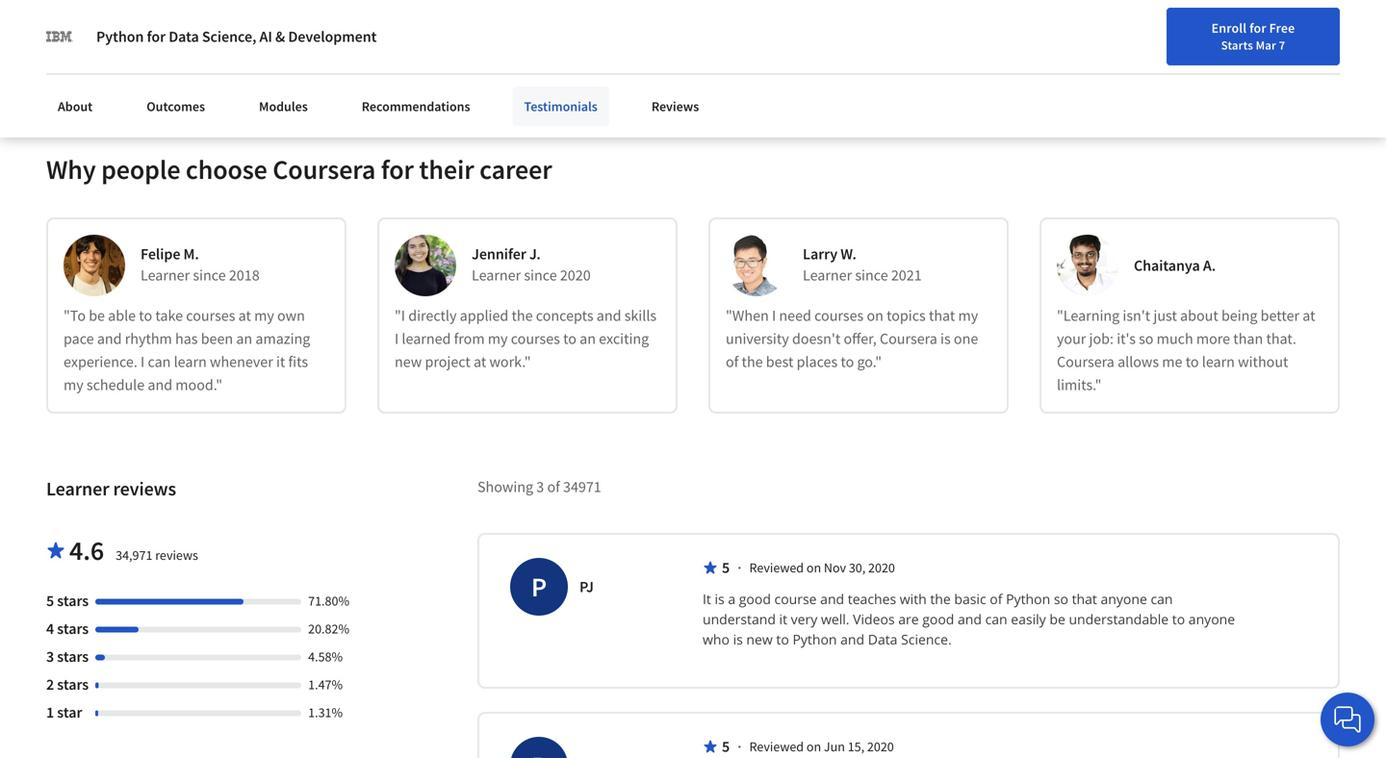 Task type: locate. For each thing, give the bounding box(es) containing it.
"to
[[64, 306, 86, 325]]

the inside it is a good course and teaches with the basic of python so that anyone can understand it very well. videos are good and can easily be understandable to anyone who is new to python and data science.
[[931, 590, 951, 609]]

0 horizontal spatial python
[[96, 27, 144, 46]]

1 horizontal spatial of
[[726, 352, 739, 372]]

1 vertical spatial i
[[395, 329, 399, 349]]

starts
[[1222, 38, 1254, 53]]

2 since from the left
[[524, 266, 557, 285]]

development
[[288, 27, 377, 46]]

at
[[238, 306, 251, 325], [1303, 306, 1316, 325], [474, 352, 487, 372]]

2 vertical spatial can
[[986, 610, 1008, 629]]

learner inside felipe m. learner since 2018
[[141, 266, 190, 285]]

2020
[[560, 266, 591, 285], [869, 559, 896, 577], [868, 739, 894, 756]]

for for free
[[1250, 19, 1267, 37]]

being
[[1222, 306, 1258, 325]]

good
[[739, 590, 771, 609], [923, 610, 955, 629]]

courses up been
[[186, 306, 235, 325]]

2 horizontal spatial the
[[931, 590, 951, 609]]

0 horizontal spatial for
[[147, 27, 166, 46]]

0 vertical spatial data
[[169, 27, 199, 46]]

stars up 2 stars
[[57, 648, 89, 667]]

of right basic
[[990, 590, 1003, 609]]

since inside jennifer j. learner since 2020
[[524, 266, 557, 285]]

on left nov
[[807, 559, 822, 577]]

more
[[107, 34, 138, 51], [1197, 329, 1231, 349]]

testimonials link
[[513, 87, 609, 126]]

3 since from the left
[[856, 266, 889, 285]]

2020 up concepts
[[560, 266, 591, 285]]

since down m.
[[193, 266, 226, 285]]

i down rhythm
[[141, 352, 145, 372]]

just
[[1154, 306, 1178, 325]]

coursera down the topics
[[880, 329, 938, 349]]

None search field
[[275, 12, 592, 51]]

0 horizontal spatial 3
[[46, 648, 54, 667]]

i inside the "when i need courses on topics that my university doesn't offer, coursera is one of the best places to go."
[[772, 306, 776, 325]]

learner for larry
[[803, 266, 852, 285]]

0 vertical spatial is
[[941, 329, 951, 349]]

my inside "i directly applied the concepts and skills i learned from my courses to an exciting new project at work."
[[488, 329, 508, 349]]

course
[[775, 590, 817, 609]]

more inside "learning isn't just about being better at your job: it's so much more than that. coursera allows me to learn without limits."
[[1197, 329, 1231, 349]]

anyone up 'understandable'
[[1101, 590, 1148, 609]]

outcomes link
[[135, 87, 217, 126]]

2 stars from the top
[[57, 620, 89, 639]]

enroll for free starts mar 7
[[1212, 19, 1296, 53]]

6
[[97, 34, 104, 51]]

that inside it is a good course and teaches with the basic of python so that anyone can understand it very well. videos are good and can easily be understandable to anyone who is new to python and data science.
[[1072, 590, 1098, 609]]

that up 'understandable'
[[1072, 590, 1098, 609]]

your
[[1057, 329, 1087, 349]]

that up one
[[929, 306, 956, 325]]

1 vertical spatial is
[[715, 590, 725, 609]]

learner inside jennifer j. learner since 2020
[[472, 266, 521, 285]]

at down the 2018
[[238, 306, 251, 325]]

science.
[[902, 631, 952, 649]]

it left very
[[780, 610, 788, 629]]

since inside "larry w. learner since 2021"
[[856, 266, 889, 285]]

1 horizontal spatial at
[[474, 352, 487, 372]]

0 vertical spatial on
[[867, 306, 884, 325]]

1 horizontal spatial that
[[1072, 590, 1098, 609]]

so right basic
[[1054, 590, 1069, 609]]

more down about
[[1197, 329, 1231, 349]]

reviews up 34,971
[[113, 477, 176, 501]]

my
[[254, 306, 274, 325], [959, 306, 979, 325], [488, 329, 508, 349], [64, 375, 84, 395]]

new down 'understand'
[[747, 631, 773, 649]]

can left easily
[[986, 610, 1008, 629]]

1 horizontal spatial python
[[793, 631, 837, 649]]

2 horizontal spatial of
[[990, 590, 1003, 609]]

learn down than at the top right
[[1203, 352, 1236, 372]]

an up whenever
[[236, 329, 252, 349]]

1 horizontal spatial can
[[986, 610, 1008, 629]]

to left go."
[[841, 352, 854, 372]]

reviewed for reviewed on jun 15, 2020
[[750, 739, 804, 756]]

0 vertical spatial 5
[[722, 558, 730, 578]]

recommendations link
[[350, 87, 482, 126]]

2 vertical spatial coursera
[[1057, 352, 1115, 372]]

2 vertical spatial python
[[793, 631, 837, 649]]

1 since from the left
[[193, 266, 226, 285]]

0 vertical spatial be
[[89, 306, 105, 325]]

1 horizontal spatial is
[[733, 631, 743, 649]]

0 horizontal spatial more
[[107, 34, 138, 51]]

1 vertical spatial on
[[807, 559, 822, 577]]

2 horizontal spatial courses
[[815, 306, 864, 325]]

since
[[193, 266, 226, 285], [524, 266, 557, 285], [856, 266, 889, 285]]

1 horizontal spatial anyone
[[1189, 610, 1236, 629]]

3
[[537, 478, 544, 497], [46, 648, 54, 667]]

1 vertical spatial it
[[780, 610, 788, 629]]

my up work." on the left top of the page
[[488, 329, 508, 349]]

0 vertical spatial reviewed
[[750, 559, 804, 577]]

1 horizontal spatial an
[[580, 329, 596, 349]]

0 horizontal spatial so
[[1054, 590, 1069, 609]]

on up offer,
[[867, 306, 884, 325]]

since down j.
[[524, 266, 557, 285]]

coursera up limits."
[[1057, 352, 1115, 372]]

0 horizontal spatial learn
[[174, 352, 207, 372]]

2 horizontal spatial python
[[1006, 590, 1051, 609]]

5 left "reviewed on jun 15, 2020"
[[722, 738, 730, 757]]

1 horizontal spatial more
[[1197, 329, 1231, 349]]

is inside the "when i need courses on topics that my university doesn't offer, coursera is one of the best places to go."
[[941, 329, 951, 349]]

the right with
[[931, 590, 951, 609]]

0 vertical spatial can
[[148, 352, 171, 372]]

for left their
[[381, 153, 414, 186]]

be right easily
[[1050, 610, 1066, 629]]

2 horizontal spatial i
[[772, 306, 776, 325]]

learner down felipe
[[141, 266, 190, 285]]

0 horizontal spatial it
[[276, 352, 285, 372]]

2020 for jennifer j. learner since 2020
[[560, 266, 591, 285]]

courses inside "to be able to take courses at my own pace and rhythm has been an amazing experience. i can learn whenever it fits my schedule and mood."
[[186, 306, 235, 325]]

anyone right 'understandable'
[[1189, 610, 1236, 629]]

2 horizontal spatial coursera
[[1057, 352, 1115, 372]]

for up mar
[[1250, 19, 1267, 37]]

0 vertical spatial it
[[276, 352, 285, 372]]

learn inside "learning isn't just about being better at your job: it's so much more than that. coursera allows me to learn without limits."
[[1203, 352, 1236, 372]]

1 horizontal spatial new
[[747, 631, 773, 649]]

1 horizontal spatial so
[[1139, 329, 1154, 349]]

modules
[[259, 98, 308, 115]]

is left one
[[941, 329, 951, 349]]

1 vertical spatial the
[[742, 352, 763, 372]]

1 vertical spatial new
[[747, 631, 773, 649]]

so right the it's
[[1139, 329, 1154, 349]]

be right "to
[[89, 306, 105, 325]]

reviews for learner reviews
[[113, 477, 176, 501]]

2 stars
[[46, 675, 89, 695]]

to down concepts
[[563, 329, 577, 349]]

who
[[703, 631, 730, 649]]

of left '34971'
[[547, 478, 560, 497]]

1 vertical spatial data
[[868, 631, 898, 649]]

0 horizontal spatial an
[[236, 329, 252, 349]]

at right better
[[1303, 306, 1316, 325]]

2 vertical spatial on
[[807, 739, 822, 756]]

learner down larry on the right
[[803, 266, 852, 285]]

and
[[597, 306, 622, 325], [97, 329, 122, 349], [148, 375, 172, 395], [821, 590, 845, 609], [958, 610, 982, 629], [841, 631, 865, 649]]

3 right showing
[[537, 478, 544, 497]]

and left mood."
[[148, 375, 172, 395]]

learner
[[141, 266, 190, 285], [472, 266, 521, 285], [803, 266, 852, 285], [46, 477, 109, 501]]

reviewed for reviewed on nov 30, 2020
[[750, 559, 804, 577]]

new down learned
[[395, 352, 422, 372]]

learn inside "to be able to take courses at my own pace and rhythm has been an amazing experience. i can learn whenever it fits my schedule and mood."
[[174, 352, 207, 372]]

learn
[[174, 352, 207, 372], [1203, 352, 1236, 372]]

it
[[703, 590, 712, 609]]

stars right 4 at the bottom left
[[57, 620, 89, 639]]

2020 right 30,
[[869, 559, 896, 577]]

1 vertical spatial coursera
[[880, 329, 938, 349]]

on left jun
[[807, 739, 822, 756]]

for for data
[[147, 27, 166, 46]]

1 vertical spatial 3
[[46, 648, 54, 667]]

stars for 5 stars
[[57, 592, 89, 611]]

enroll
[[1212, 19, 1247, 37]]

0 vertical spatial python
[[96, 27, 144, 46]]

0 vertical spatial anyone
[[1101, 590, 1148, 609]]

5
[[722, 558, 730, 578], [46, 592, 54, 611], [722, 738, 730, 757]]

since for j.
[[524, 266, 557, 285]]

to inside "to be able to take courses at my own pace and rhythm has been an amazing experience. i can learn whenever it fits my schedule and mood."
[[139, 306, 152, 325]]

2 vertical spatial of
[[990, 590, 1003, 609]]

menu item
[[1023, 19, 1146, 82]]

1 horizontal spatial i
[[395, 329, 399, 349]]

take
[[155, 306, 183, 325]]

3 down 4 at the bottom left
[[46, 648, 54, 667]]

and down well. on the right bottom
[[841, 631, 865, 649]]

1 horizontal spatial learn
[[1203, 352, 1236, 372]]

more right 6
[[107, 34, 138, 51]]

one
[[954, 329, 979, 349]]

of down university
[[726, 352, 739, 372]]

ai
[[260, 27, 272, 46]]

0 vertical spatial i
[[772, 306, 776, 325]]

since inside felipe m. learner since 2018
[[193, 266, 226, 285]]

2 learn from the left
[[1203, 352, 1236, 372]]

at for better
[[1303, 306, 1316, 325]]

on
[[867, 306, 884, 325], [807, 559, 822, 577], [807, 739, 822, 756]]

the down university
[[742, 352, 763, 372]]

0 horizontal spatial new
[[395, 352, 422, 372]]

2 horizontal spatial can
[[1151, 590, 1173, 609]]

data left science, on the top of page
[[169, 27, 199, 46]]

1 reviewed from the top
[[750, 559, 804, 577]]

good up science.
[[923, 610, 955, 629]]

understand
[[703, 610, 776, 629]]

about
[[58, 98, 93, 115]]

1 horizontal spatial it
[[780, 610, 788, 629]]

better
[[1261, 306, 1300, 325]]

0 vertical spatial the
[[512, 306, 533, 325]]

it left fits
[[276, 352, 285, 372]]

nov
[[824, 559, 847, 577]]

i inside "to be able to take courses at my own pace and rhythm has been an amazing experience. i can learn whenever it fits my schedule and mood."
[[141, 352, 145, 372]]

to right me
[[1186, 352, 1200, 372]]

2 vertical spatial i
[[141, 352, 145, 372]]

for inside enroll for free starts mar 7
[[1250, 19, 1267, 37]]

2020 inside jennifer j. learner since 2020
[[560, 266, 591, 285]]

0 vertical spatial good
[[739, 590, 771, 609]]

1 learn from the left
[[174, 352, 207, 372]]

is
[[941, 329, 951, 349], [715, 590, 725, 609], [733, 631, 743, 649]]

5 for reviewed on nov 30, 2020
[[722, 558, 730, 578]]

reviewed up course
[[750, 559, 804, 577]]

outcomes
[[147, 98, 205, 115]]

2 horizontal spatial since
[[856, 266, 889, 285]]

2 reviewed from the top
[[750, 739, 804, 756]]

can down rhythm
[[148, 352, 171, 372]]

to up rhythm
[[139, 306, 152, 325]]

1 horizontal spatial courses
[[511, 329, 560, 349]]

0 horizontal spatial since
[[193, 266, 226, 285]]

stars right 2
[[57, 675, 89, 695]]

it inside it is a good course and teaches with the basic of python so that anyone can understand it very well. videos are good and can easily be understandable to anyone who is new to python and data science.
[[780, 610, 788, 629]]

about link
[[46, 87, 104, 126]]

0 vertical spatial 2020
[[560, 266, 591, 285]]

0 vertical spatial more
[[107, 34, 138, 51]]

the inside "i directly applied the concepts and skills i learned from my courses to an exciting new project at work."
[[512, 306, 533, 325]]

courses up offer,
[[815, 306, 864, 325]]

reviews right 34,971
[[155, 547, 198, 564]]

4.58%
[[308, 648, 343, 666]]

learner up 4.6
[[46, 477, 109, 501]]

a
[[728, 590, 736, 609]]

python down very
[[793, 631, 837, 649]]

2 vertical spatial 5
[[722, 738, 730, 757]]

j.
[[530, 244, 541, 264]]

2 horizontal spatial is
[[941, 329, 951, 349]]

0 vertical spatial new
[[395, 352, 422, 372]]

show
[[62, 34, 94, 51]]

1 an from the left
[[236, 329, 252, 349]]

an down concepts
[[580, 329, 596, 349]]

1 horizontal spatial coursera
[[880, 329, 938, 349]]

2 an from the left
[[580, 329, 596, 349]]

to down course
[[777, 631, 790, 649]]

0 horizontal spatial i
[[141, 352, 145, 372]]

to
[[139, 306, 152, 325], [563, 329, 577, 349], [841, 352, 854, 372], [1186, 352, 1200, 372], [1173, 610, 1186, 629], [777, 631, 790, 649]]

0 vertical spatial that
[[929, 306, 956, 325]]

3 stars from the top
[[57, 648, 89, 667]]

71.80%
[[308, 593, 350, 610]]

and up well. on the right bottom
[[821, 590, 845, 609]]

that
[[929, 306, 956, 325], [1072, 590, 1098, 609]]

3 stars
[[46, 648, 89, 667]]

fits
[[288, 352, 308, 372]]

chaitanya
[[1134, 256, 1201, 275]]

1 horizontal spatial data
[[868, 631, 898, 649]]

2020 right 15,
[[868, 739, 894, 756]]

1 horizontal spatial the
[[742, 352, 763, 372]]

an inside "i directly applied the concepts and skills i learned from my courses to an exciting new project at work."
[[580, 329, 596, 349]]

and up exciting
[[597, 306, 622, 325]]

2 horizontal spatial at
[[1303, 306, 1316, 325]]

0 vertical spatial 3
[[537, 478, 544, 497]]

courses
[[186, 306, 235, 325], [815, 306, 864, 325], [511, 329, 560, 349]]

at inside "learning isn't just about being better at your job: it's so much more than that. coursera allows me to learn without limits."
[[1303, 306, 1316, 325]]

at inside "to be able to take courses at my own pace and rhythm has been an amazing experience. i can learn whenever it fits my schedule and mood."
[[238, 306, 251, 325]]

data down videos
[[868, 631, 898, 649]]

best
[[766, 352, 794, 372]]

learn down has
[[174, 352, 207, 372]]

0 horizontal spatial the
[[512, 306, 533, 325]]

my up one
[[959, 306, 979, 325]]

for right 6
[[147, 27, 166, 46]]

and down basic
[[958, 610, 982, 629]]

i down "i
[[395, 329, 399, 349]]

learner inside "larry w. learner since 2021"
[[803, 266, 852, 285]]

i left need
[[772, 306, 776, 325]]

learner for jennifer
[[472, 266, 521, 285]]

schedule
[[87, 375, 145, 395]]

exciting
[[599, 329, 649, 349]]

1 vertical spatial more
[[1197, 329, 1231, 349]]

directly
[[409, 306, 457, 325]]

0 horizontal spatial courses
[[186, 306, 235, 325]]

coursera down modules
[[273, 153, 376, 186]]

5 up 4 at the bottom left
[[46, 592, 54, 611]]

to inside "learning isn't just about being better at your job: it's so much more than that. coursera allows me to learn without limits."
[[1186, 352, 1200, 372]]

for
[[1250, 19, 1267, 37], [147, 27, 166, 46], [381, 153, 414, 186]]

can inside "to be able to take courses at my own pace and rhythm has been an amazing experience. i can learn whenever it fits my schedule and mood."
[[148, 352, 171, 372]]

0 horizontal spatial at
[[238, 306, 251, 325]]

learner down the jennifer
[[472, 266, 521, 285]]

0 vertical spatial coursera
[[273, 153, 376, 186]]

since for w.
[[856, 266, 889, 285]]

5 up a
[[722, 558, 730, 578]]

1 vertical spatial 2020
[[869, 559, 896, 577]]

0 horizontal spatial anyone
[[1101, 590, 1148, 609]]

0 horizontal spatial be
[[89, 306, 105, 325]]

0 horizontal spatial coursera
[[273, 153, 376, 186]]

good right a
[[739, 590, 771, 609]]

4 stars from the top
[[57, 675, 89, 695]]

5 for reviewed on jun 15, 2020
[[722, 738, 730, 757]]

1 vertical spatial so
[[1054, 590, 1069, 609]]

since down w.
[[856, 266, 889, 285]]

it's
[[1117, 329, 1136, 349]]

is down 'understand'
[[733, 631, 743, 649]]

1 horizontal spatial good
[[923, 610, 955, 629]]

courses up work." on the left top of the page
[[511, 329, 560, 349]]

python right show on the left of page
[[96, 27, 144, 46]]

reviewed on nov 30, 2020
[[750, 559, 896, 577]]

0 vertical spatial so
[[1139, 329, 1154, 349]]

understandable
[[1069, 610, 1169, 629]]

star
[[57, 703, 82, 723]]

python up easily
[[1006, 590, 1051, 609]]

learner for felipe
[[141, 266, 190, 285]]

1 stars from the top
[[57, 592, 89, 611]]

is left a
[[715, 590, 725, 609]]

pj
[[580, 578, 594, 597]]

1 horizontal spatial be
[[1050, 610, 1066, 629]]

that.
[[1267, 329, 1297, 349]]

1 horizontal spatial since
[[524, 266, 557, 285]]

since for m.
[[193, 266, 226, 285]]

0 horizontal spatial can
[[148, 352, 171, 372]]

1 vertical spatial reviews
[[155, 547, 198, 564]]

from
[[454, 329, 485, 349]]

0 horizontal spatial that
[[929, 306, 956, 325]]

0 horizontal spatial of
[[547, 478, 560, 497]]

1 vertical spatial reviewed
[[750, 739, 804, 756]]

2 vertical spatial the
[[931, 590, 951, 609]]

of
[[726, 352, 739, 372], [547, 478, 560, 497], [990, 590, 1003, 609]]

can up 'understandable'
[[1151, 590, 1173, 609]]

stars up 4 stars
[[57, 592, 89, 611]]

0 vertical spatial reviews
[[113, 477, 176, 501]]

doesn't
[[793, 329, 841, 349]]

isn't
[[1123, 306, 1151, 325]]

on for nov
[[807, 559, 822, 577]]

at down from
[[474, 352, 487, 372]]

"learning isn't just about being better at your job: it's so much more than that. coursera allows me to learn without limits."
[[1057, 306, 1316, 395]]

showing 3 of 34971
[[478, 478, 602, 497]]

reviewed left jun
[[750, 739, 804, 756]]

the right "applied"
[[512, 306, 533, 325]]

1 vertical spatial that
[[1072, 590, 1098, 609]]

felipe m. learner since 2018
[[141, 244, 260, 285]]



Task type: vqa. For each thing, say whether or not it's contained in the screenshot.
without
yes



Task type: describe. For each thing, give the bounding box(es) containing it.
2020 for reviewed on nov 30, 2020
[[869, 559, 896, 577]]

than
[[1234, 329, 1264, 349]]

offer,
[[844, 329, 877, 349]]

at inside "i directly applied the concepts and skills i learned from my courses to an exciting new project at work."
[[474, 352, 487, 372]]

concepts
[[536, 306, 594, 325]]

and up experience. on the left top of page
[[97, 329, 122, 349]]

p
[[532, 570, 547, 604]]

it is a good course and teaches with the basic of python so that anyone can understand it very well. videos are good and can easily be understandable to anyone who is new to python and data science.
[[703, 590, 1239, 649]]

coursera inside "learning isn't just about being better at your job: it's so much more than that. coursera allows me to learn without limits."
[[1057, 352, 1115, 372]]

stars for 3 stars
[[57, 648, 89, 667]]

1
[[46, 703, 54, 723]]

that inside the "when i need courses on topics that my university doesn't offer, coursera is one of the best places to go."
[[929, 306, 956, 325]]

jun
[[824, 739, 845, 756]]

34971
[[563, 478, 602, 497]]

testimonials
[[524, 98, 598, 115]]

choose
[[186, 153, 268, 186]]

a.
[[1204, 256, 1216, 275]]

20.82%
[[308, 621, 350, 638]]

of inside the "when i need courses on topics that my university doesn't offer, coursera is one of the best places to go."
[[726, 352, 739, 372]]

34,971 reviews
[[116, 547, 198, 564]]

coursera image
[[23, 16, 145, 46]]

be inside it is a good course and teaches with the basic of python so that anyone can understand it very well. videos are good and can easily be understandable to anyone who is new to python and data science.
[[1050, 610, 1066, 629]]

reviews link
[[640, 87, 711, 126]]

showing
[[478, 478, 534, 497]]

"when
[[726, 306, 769, 325]]

of inside it is a good course and teaches with the basic of python so that anyone can understand it very well. videos are good and can easily be understandable to anyone who is new to python and data science.
[[990, 590, 1003, 609]]

topics
[[887, 306, 926, 325]]

4
[[46, 620, 54, 639]]

modules link
[[248, 87, 319, 126]]

larry
[[803, 244, 838, 264]]

whenever
[[210, 352, 273, 372]]

1.31%
[[308, 704, 343, 722]]

rhythm
[[125, 329, 172, 349]]

2018
[[229, 266, 260, 285]]

job:
[[1090, 329, 1114, 349]]

show 6 more button
[[46, 25, 154, 60]]

4 stars
[[46, 620, 89, 639]]

courses inside "i directly applied the concepts and skills i learned from my courses to an exciting new project at work."
[[511, 329, 560, 349]]

be inside "to be able to take courses at my own pace and rhythm has been an amazing experience. i can learn whenever it fits my schedule and mood."
[[89, 306, 105, 325]]

2021
[[892, 266, 922, 285]]

are
[[899, 610, 919, 629]]

without
[[1239, 352, 1289, 372]]

with
[[900, 590, 927, 609]]

show notifications image
[[1167, 24, 1190, 47]]

learn for more
[[1203, 352, 1236, 372]]

reviews for 34,971 reviews
[[155, 547, 198, 564]]

reviews
[[652, 98, 699, 115]]

1 star
[[46, 703, 82, 723]]

about
[[1181, 306, 1219, 325]]

own
[[277, 306, 305, 325]]

34,971
[[116, 547, 153, 564]]

4.6
[[69, 534, 104, 568]]

applied
[[460, 306, 509, 325]]

1 vertical spatial can
[[1151, 590, 1173, 609]]

teaches
[[848, 590, 897, 609]]

my left own
[[254, 306, 274, 325]]

"when i need courses on topics that my university doesn't offer, coursera is one of the best places to go."
[[726, 306, 979, 372]]

new inside "i directly applied the concepts and skills i learned from my courses to an exciting new project at work."
[[395, 352, 422, 372]]

data inside it is a good course and teaches with the basic of python so that anyone can understand it very well. videos are good and can easily be understandable to anyone who is new to python and data science.
[[868, 631, 898, 649]]

free
[[1270, 19, 1296, 37]]

people
[[101, 153, 180, 186]]

to right 'understandable'
[[1173, 610, 1186, 629]]

courses inside the "when i need courses on topics that my university doesn't offer, coursera is one of the best places to go."
[[815, 306, 864, 325]]

able
[[108, 306, 136, 325]]

my inside the "when i need courses on topics that my university doesn't offer, coursera is one of the best places to go."
[[959, 306, 979, 325]]

learn for has
[[174, 352, 207, 372]]

to inside the "when i need courses on topics that my university doesn't offer, coursera is one of the best places to go."
[[841, 352, 854, 372]]

1.47%
[[308, 676, 343, 694]]

and inside "i directly applied the concepts and skills i learned from my courses to an exciting new project at work."
[[597, 306, 622, 325]]

stars for 2 stars
[[57, 675, 89, 695]]

learner reviews
[[46, 477, 176, 501]]

an inside "to be able to take courses at my own pace and rhythm has been an amazing experience. i can learn whenever it fits my schedule and mood."
[[236, 329, 252, 349]]

w.
[[841, 244, 857, 264]]

1 vertical spatial of
[[547, 478, 560, 497]]

pace
[[64, 329, 94, 349]]

on for jun
[[807, 739, 822, 756]]

2 vertical spatial is
[[733, 631, 743, 649]]

need
[[779, 306, 812, 325]]

"learning
[[1057, 306, 1120, 325]]

places
[[797, 352, 838, 372]]

jennifer
[[472, 244, 527, 264]]

&
[[275, 27, 285, 46]]

recommendations
[[362, 98, 470, 115]]

career
[[480, 153, 552, 186]]

"i directly applied the concepts and skills i learned from my courses to an exciting new project at work."
[[395, 306, 657, 372]]

go."
[[858, 352, 882, 372]]

collection element
[[35, 0, 1352, 90]]

much
[[1157, 329, 1194, 349]]

0 horizontal spatial is
[[715, 590, 725, 609]]

so inside "learning isn't just about being better at your job: it's so much more than that. coursera allows me to learn without limits."
[[1139, 329, 1154, 349]]

2020 for reviewed on jun 15, 2020
[[868, 739, 894, 756]]

chaitanya a.
[[1134, 256, 1216, 275]]

"to be able to take courses at my own pace and rhythm has been an amazing experience. i can learn whenever it fits my schedule and mood."
[[64, 306, 310, 395]]

5 stars
[[46, 592, 89, 611]]

allows
[[1118, 352, 1160, 372]]

larry w. learner since 2021
[[803, 244, 922, 285]]

university
[[726, 329, 789, 349]]

at for courses
[[238, 306, 251, 325]]

new inside it is a good course and teaches with the basic of python so that anyone can understand it very well. videos are good and can easily be understandable to anyone who is new to python and data science.
[[747, 631, 773, 649]]

well.
[[821, 610, 850, 629]]

on inside the "when i need courses on topics that my university doesn't offer, coursera is one of the best places to go."
[[867, 306, 884, 325]]

so inside it is a good course and teaches with the basic of python so that anyone can understand it very well. videos are good and can easily be understandable to anyone who is new to python and data science.
[[1054, 590, 1069, 609]]

science,
[[202, 27, 257, 46]]

1 vertical spatial python
[[1006, 590, 1051, 609]]

the inside the "when i need courses on topics that my university doesn't offer, coursera is one of the best places to go."
[[742, 352, 763, 372]]

15,
[[848, 739, 865, 756]]

reviewed on jun 15, 2020
[[750, 739, 894, 756]]

videos
[[853, 610, 895, 629]]

0 horizontal spatial data
[[169, 27, 199, 46]]

it inside "to be able to take courses at my own pace and rhythm has been an amazing experience. i can learn whenever it fits my schedule and mood."
[[276, 352, 285, 372]]

basic
[[955, 590, 987, 609]]

me
[[1163, 352, 1183, 372]]

chat with us image
[[1333, 705, 1364, 736]]

0 horizontal spatial good
[[739, 590, 771, 609]]

1 horizontal spatial 3
[[537, 478, 544, 497]]

1 vertical spatial anyone
[[1189, 610, 1236, 629]]

limits."
[[1057, 375, 1102, 395]]

stars for 4 stars
[[57, 620, 89, 639]]

their
[[419, 153, 474, 186]]

python for data science, ai & development
[[96, 27, 377, 46]]

why people choose coursera for their career
[[46, 153, 552, 186]]

ibm image
[[46, 23, 73, 50]]

to inside "i directly applied the concepts and skills i learned from my courses to an exciting new project at work."
[[563, 329, 577, 349]]

1 vertical spatial 5
[[46, 592, 54, 611]]

i inside "i directly applied the concepts and skills i learned from my courses to an exciting new project at work."
[[395, 329, 399, 349]]

coursera inside the "when i need courses on topics that my university doesn't offer, coursera is one of the best places to go."
[[880, 329, 938, 349]]

felipe
[[141, 244, 180, 264]]

more inside button
[[107, 34, 138, 51]]

my down experience. on the left top of page
[[64, 375, 84, 395]]

1 vertical spatial good
[[923, 610, 955, 629]]

1 horizontal spatial for
[[381, 153, 414, 186]]



